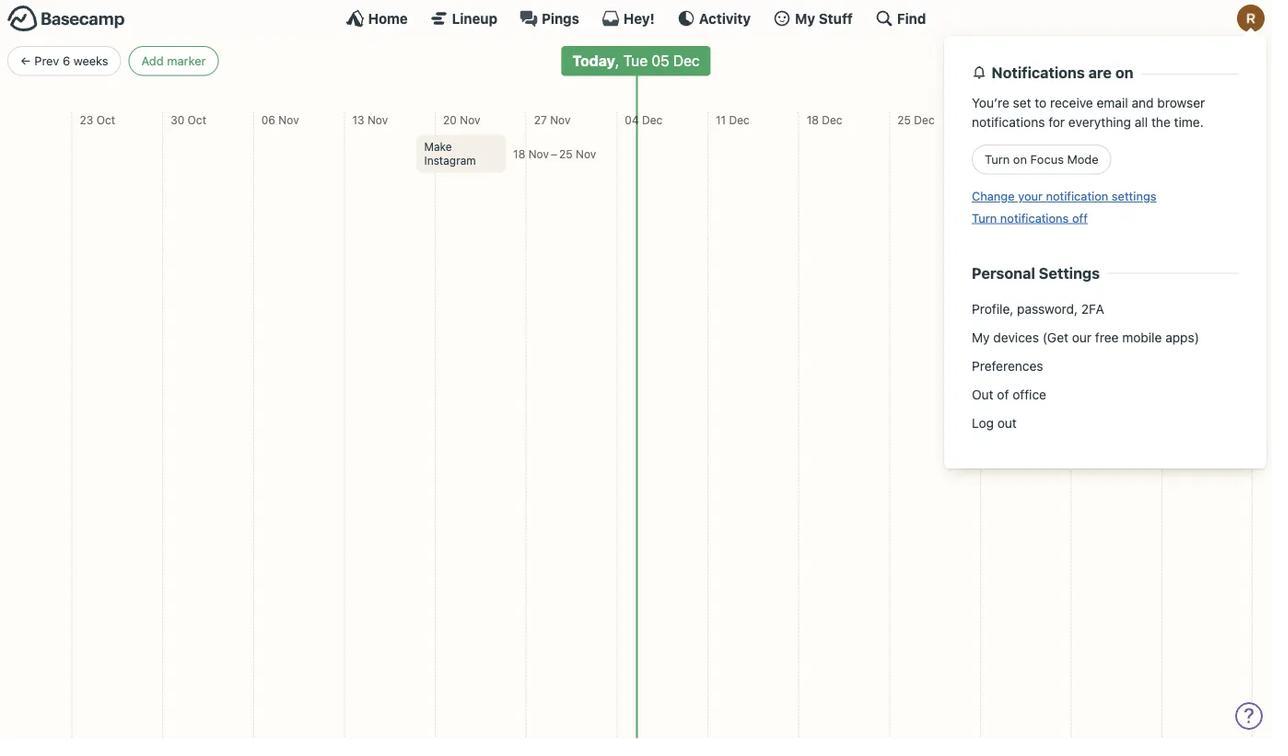 Task type: vqa. For each thing, say whether or not it's contained in the screenshot.
Pings
yes



Task type: locate. For each thing, give the bounding box(es) containing it.
25 right '18 dec'
[[898, 113, 911, 126]]

0 vertical spatial notifications
[[972, 114, 1045, 129]]

dec right 11
[[729, 113, 750, 126]]

my down 'profile,'
[[972, 330, 990, 345]]

notifications down your
[[1001, 211, 1069, 225]]

on left focus
[[1013, 152, 1027, 166]]

jan right 15
[[1186, 113, 1204, 126]]

find button
[[875, 9, 926, 28]]

01 jan 2024
[[989, 113, 1022, 141]]

are
[[1089, 64, 1112, 82]]

my left the "stuff"
[[795, 10, 816, 26]]

2 jan from the left
[[1097, 113, 1115, 126]]

1 horizontal spatial jan
[[1097, 113, 1115, 126]]

11 dec
[[716, 113, 750, 126]]

pings button
[[520, 9, 580, 28]]

dec for 25 dec
[[914, 113, 935, 126]]

out of office link
[[963, 381, 1249, 409]]

nov left –
[[529, 147, 549, 160]]

turn notifications off link
[[972, 211, 1088, 225]]

make instagram
[[424, 141, 476, 167]]

pings
[[542, 10, 580, 26]]

2 dec from the left
[[729, 113, 750, 126]]

add
[[142, 54, 164, 68]]

notifications
[[992, 64, 1085, 82]]

turn inside "change your notification settings turn notifications off"
[[972, 211, 997, 225]]

office
[[1013, 387, 1047, 402]]

04 dec
[[625, 113, 663, 126]]

change your notification settings link
[[972, 189, 1157, 203]]

my stuff
[[795, 10, 853, 26]]

← prev 6 weeks
[[20, 54, 108, 68]]

1 jan from the left
[[1004, 113, 1022, 126]]

1 vertical spatial my
[[972, 330, 990, 345]]

turn on focus mode
[[985, 152, 1099, 166]]

nov for 13
[[368, 113, 388, 126]]

0 vertical spatial 18
[[807, 113, 819, 126]]

my devices (get our free mobile apps)
[[972, 330, 1200, 345]]

0 horizontal spatial 18
[[513, 147, 526, 160]]

0 horizontal spatial my
[[795, 10, 816, 26]]

0 vertical spatial 25
[[898, 113, 911, 126]]

home link
[[346, 9, 408, 28]]

0 vertical spatial my
[[795, 10, 816, 26]]

1 vertical spatial 25
[[559, 147, 573, 160]]

out of office
[[972, 387, 1047, 402]]

log
[[972, 416, 994, 431]]

25 right –
[[559, 147, 573, 160]]

30
[[171, 113, 185, 126]]

18
[[807, 113, 819, 126], [513, 147, 526, 160]]

18 left –
[[513, 147, 526, 160]]

08
[[1080, 113, 1094, 126]]

(get
[[1043, 330, 1069, 345]]

0 horizontal spatial oct
[[96, 113, 115, 126]]

1 dec from the left
[[642, 113, 663, 126]]

1 vertical spatial turn
[[972, 211, 997, 225]]

18 right 11 dec
[[807, 113, 819, 126]]

18 for 18 dec
[[807, 113, 819, 126]]

2 oct from the left
[[188, 113, 206, 126]]

25 dec
[[898, 113, 935, 126]]

jan inside 01 jan 2024
[[1004, 113, 1022, 126]]

my stuff button
[[773, 9, 853, 28]]

my inside my stuff popup button
[[795, 10, 816, 26]]

dec left 01
[[914, 113, 935, 126]]

1 horizontal spatial oct
[[188, 113, 206, 126]]

focus
[[1031, 152, 1064, 166]]

on right are
[[1116, 64, 1134, 82]]

everything
[[1069, 114, 1132, 129]]

notifications down set
[[972, 114, 1045, 129]]

oct right 30 in the left top of the page
[[188, 113, 206, 126]]

1 horizontal spatial 18
[[807, 113, 819, 126]]

0 horizontal spatial 25
[[559, 147, 573, 160]]

nov right "27"
[[550, 113, 571, 126]]

make
[[424, 141, 452, 153]]

off
[[1073, 211, 1088, 225]]

profile,
[[972, 301, 1014, 317]]

instagram
[[424, 154, 476, 167]]

turn down 2024
[[985, 152, 1010, 166]]

nov right "06"
[[279, 113, 299, 126]]

0 horizontal spatial on
[[1013, 152, 1027, 166]]

turn down change
[[972, 211, 997, 225]]

change your notification settings turn notifications off
[[972, 189, 1157, 225]]

dec right 04
[[642, 113, 663, 126]]

20
[[443, 113, 457, 126]]

1 horizontal spatial my
[[972, 330, 990, 345]]

23
[[80, 113, 93, 126]]

1 vertical spatial 18
[[513, 147, 526, 160]]

jan down email
[[1097, 113, 1115, 126]]

settings
[[1039, 264, 1100, 282]]

25
[[898, 113, 911, 126], [559, 147, 573, 160]]

jan
[[1004, 113, 1022, 126], [1097, 113, 1115, 126], [1186, 113, 1204, 126]]

nov for 20
[[460, 113, 481, 126]]

2 horizontal spatial jan
[[1186, 113, 1204, 126]]

06 nov
[[262, 113, 299, 126]]

browser
[[1158, 95, 1206, 110]]

6
[[63, 54, 70, 68]]

notifications
[[972, 114, 1045, 129], [1001, 211, 1069, 225]]

out
[[972, 387, 994, 402]]

my
[[795, 10, 816, 26], [972, 330, 990, 345]]

dec left 25 dec
[[822, 113, 843, 126]]

3 dec from the left
[[822, 113, 843, 126]]

oct right 23
[[96, 113, 115, 126]]

1 vertical spatial notifications
[[1001, 211, 1069, 225]]

1 horizontal spatial 25
[[898, 113, 911, 126]]

prev
[[34, 54, 59, 68]]

profile, password, 2fa link
[[963, 295, 1249, 324]]

18 dec
[[807, 113, 843, 126]]

4 dec from the left
[[914, 113, 935, 126]]

on
[[1116, 64, 1134, 82], [1013, 152, 1027, 166]]

nov right 20 on the left of the page
[[460, 113, 481, 126]]

1 oct from the left
[[96, 113, 115, 126]]

1 vertical spatial on
[[1013, 152, 1027, 166]]

to
[[1035, 95, 1047, 110]]

0 vertical spatial turn
[[985, 152, 1010, 166]]

change
[[972, 189, 1015, 203]]

18 nov – 25 nov
[[513, 147, 596, 160]]

lineup
[[452, 10, 498, 26]]

the
[[1152, 114, 1171, 129]]

nov for 18
[[529, 147, 549, 160]]

marker
[[167, 54, 206, 68]]

email
[[1097, 95, 1129, 110]]

add marker link
[[129, 46, 219, 76]]

jan up 2024
[[1004, 113, 1022, 126]]

01
[[989, 113, 1001, 126]]

3 jan from the left
[[1186, 113, 1204, 126]]

dec
[[642, 113, 663, 126], [729, 113, 750, 126], [822, 113, 843, 126], [914, 113, 935, 126]]

nov right 13
[[368, 113, 388, 126]]

dec for 18 dec
[[822, 113, 843, 126]]

0 vertical spatial on
[[1116, 64, 1134, 82]]

set
[[1013, 95, 1032, 110]]

activity
[[699, 10, 751, 26]]

27 nov
[[534, 113, 571, 126]]

turn
[[985, 152, 1010, 166], [972, 211, 997, 225]]

0 horizontal spatial jan
[[1004, 113, 1022, 126]]

mode
[[1068, 152, 1099, 166]]

13
[[352, 113, 364, 126]]

personal settings
[[972, 264, 1100, 282]]

nov
[[279, 113, 299, 126], [368, 113, 388, 126], [460, 113, 481, 126], [550, 113, 571, 126], [529, 147, 549, 160], [576, 147, 596, 160]]



Task type: describe. For each thing, give the bounding box(es) containing it.
15
[[1171, 113, 1182, 126]]

receive
[[1051, 95, 1094, 110]]

stuff
[[819, 10, 853, 26]]

nov right –
[[576, 147, 596, 160]]

our
[[1072, 330, 1092, 345]]

–
[[551, 147, 557, 160]]

27
[[534, 113, 547, 126]]

profile, password, 2fa
[[972, 301, 1105, 317]]

and
[[1132, 95, 1154, 110]]

switch accounts image
[[7, 5, 125, 33]]

turn inside button
[[985, 152, 1010, 166]]

←
[[20, 54, 31, 68]]

home
[[368, 10, 408, 26]]

weeks
[[73, 54, 108, 68]]

lineup link
[[430, 9, 498, 28]]

20 nov
[[443, 113, 481, 126]]

password,
[[1017, 301, 1078, 317]]

add marker
[[142, 54, 206, 68]]

15 jan
[[1171, 113, 1204, 126]]

hey! button
[[602, 9, 655, 28]]

log out link
[[963, 409, 1249, 438]]

on inside button
[[1013, 152, 1027, 166]]

2024
[[989, 128, 1016, 141]]

your
[[1018, 189, 1043, 203]]

my for my stuff
[[795, 10, 816, 26]]

oct for 23 oct
[[96, 113, 115, 126]]

hey!
[[624, 10, 655, 26]]

main element
[[0, 0, 1273, 469]]

ruby image
[[1238, 5, 1265, 32]]

18 for 18 nov – 25 nov
[[513, 147, 526, 160]]

2fa
[[1082, 301, 1105, 317]]

06
[[262, 113, 276, 126]]

for
[[1049, 114, 1065, 129]]

out
[[998, 416, 1017, 431]]

all
[[1135, 114, 1148, 129]]

free
[[1096, 330, 1119, 345]]

dec for 04 dec
[[642, 113, 663, 126]]

settings
[[1112, 189, 1157, 203]]

preferences
[[972, 359, 1044, 374]]

notification
[[1046, 189, 1109, 203]]

time.
[[1175, 114, 1204, 129]]

make instagram link
[[417, 135, 506, 173]]

activity link
[[677, 9, 751, 28]]

jan for 01 jan 2024
[[1004, 113, 1022, 126]]

11
[[716, 113, 726, 126]]

jan for 15 jan
[[1186, 113, 1204, 126]]

notifications inside you're set to receive     email and browser notifications for     everything     all the time.
[[972, 114, 1045, 129]]

13 nov
[[352, 113, 388, 126]]

preferences link
[[963, 352, 1249, 381]]

jan for 08 jan
[[1097, 113, 1115, 126]]

log out
[[972, 416, 1017, 431]]

turn on focus mode button
[[972, 145, 1112, 175]]

my for my devices (get our free mobile apps)
[[972, 330, 990, 345]]

you're
[[972, 95, 1010, 110]]

04
[[625, 113, 639, 126]]

08 jan
[[1080, 113, 1115, 126]]

30 oct
[[171, 113, 206, 126]]

23 oct
[[80, 113, 115, 126]]

you're set to receive     email and browser notifications for     everything     all the time.
[[972, 95, 1206, 129]]

notifications are on
[[992, 64, 1134, 82]]

mobile
[[1123, 330, 1162, 345]]

devices
[[994, 330, 1039, 345]]

find
[[897, 10, 926, 26]]

today
[[573, 52, 616, 70]]

1 horizontal spatial on
[[1116, 64, 1134, 82]]

notifications inside "change your notification settings turn notifications off"
[[1001, 211, 1069, 225]]

personal
[[972, 264, 1036, 282]]

nov for 06
[[279, 113, 299, 126]]

nov for 27
[[550, 113, 571, 126]]

dec for 11 dec
[[729, 113, 750, 126]]

oct for 30 oct
[[188, 113, 206, 126]]



